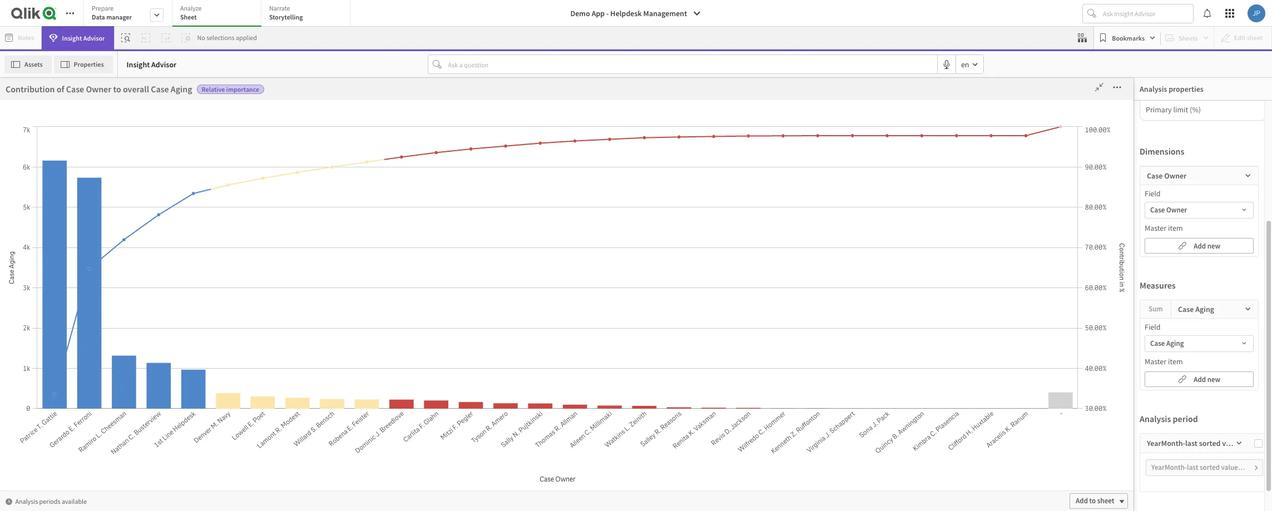 Task type: locate. For each thing, give the bounding box(es) containing it.
e.
[[952, 321, 957, 330]]

0 vertical spatial master item
[[1145, 223, 1183, 233]]

1 vertical spatial c.
[[950, 359, 957, 368]]

0 vertical spatial insight advisor
[[62, 34, 105, 42]]

0 vertical spatial add new button
[[1145, 238, 1254, 254]]

1 vertical spatial closed
[[87, 285, 109, 295]]

analyze
[[180, 4, 202, 12]]

1 fields button from the left
[[0, 78, 57, 113]]

case count menu item
[[57, 212, 159, 234]]

0 vertical spatial new
[[1208, 241, 1221, 251]]

open left &
[[6, 401, 27, 412]]

priority inside the high priority cases 72
[[173, 77, 241, 105]]

0 vertical spatial timetable
[[80, 374, 113, 384]]

new right link icon
[[1208, 375, 1221, 384]]

0 for salley r. reasons
[[1092, 282, 1097, 292]]

case is closed. press space to sort on this column. element
[[819, 213, 904, 227]]

field for case owner
[[1145, 189, 1161, 199]]

case aging inside button
[[1151, 339, 1184, 348]]

case owner down is
[[63, 307, 102, 317]]

closed right is
[[87, 285, 109, 295]]

case aging button up case closed date button
[[57, 173, 137, 183]]

0 vertical spatial master
[[11, 135, 30, 143]]

items right selected
[[397, 445, 418, 456]]

1 vertical spatial yearmonth-
[[1152, 463, 1188, 472]]

c. right kimbra
[[950, 359, 957, 368]]

closed
[[80, 196, 102, 206], [87, 285, 109, 295]]

0 vertical spatial duration
[[65, 158, 101, 169]]

0 vertical spatial case owner
[[1147, 171, 1187, 181]]

case created date
[[63, 240, 122, 250]]

more image
[[1109, 82, 1127, 93]]

nathan
[[926, 244, 949, 253]]

2 vertical spatial case owner
[[63, 307, 102, 317]]

available
[[248, 405, 273, 414], [561, 405, 586, 414], [875, 405, 900, 414], [62, 497, 87, 506]]

1 0 from the top
[[1092, 244, 1097, 253]]

priority
[[173, 77, 241, 105], [608, 77, 676, 105], [1010, 77, 1078, 105], [591, 158, 621, 169]]

1 add new from the top
[[1194, 241, 1221, 251]]

1 vertical spatial add new button
[[1145, 372, 1254, 387]]

of
[[57, 83, 64, 95], [125, 169, 132, 181], [242, 171, 250, 182]]

master for case aging
[[1145, 357, 1167, 367]]

duration right vs at the left of the page
[[65, 158, 101, 169]]

case owner button inside menu item
[[57, 307, 137, 317]]

2 master items button from the left
[[1, 114, 57, 149]]

of down properties button
[[57, 83, 64, 95]]

sorted for yearmonth-last sorted values
[[1200, 439, 1221, 449]]

case aging down the %ownerid
[[63, 173, 98, 183]]

add new for case owner
[[1194, 241, 1221, 251]]

small image up arrow down icon
[[1245, 306, 1252, 313]]

case timetable rank button
[[57, 396, 137, 406]]

Ask a question text field
[[446, 55, 938, 73]]

field down sum button
[[1145, 322, 1161, 332]]

1 vertical spatial advisor
[[151, 59, 177, 69]]

prepare data manager
[[92, 4, 132, 21]]

0 horizontal spatial small image
[[6, 498, 12, 505]]

timetable inside case timetable menu item
[[80, 374, 113, 384]]

count
[[80, 218, 100, 228]]

timetable inside case timetable rank menu item
[[80, 396, 113, 406]]

5 0 from the top
[[1092, 372, 1097, 381]]

application
[[0, 0, 1273, 511]]

open & resolved cases over time
[[6, 401, 142, 412]]

0 horizontal spatial insight
[[62, 34, 82, 42]]

application containing 72
[[0, 0, 1273, 511]]

1 add new button from the top
[[1145, 238, 1254, 254]]

contribution
[[6, 83, 55, 95], [191, 171, 241, 182]]

open for open cases by priority type
[[530, 158, 552, 169]]

2 horizontal spatial of
[[242, 171, 250, 182]]

and
[[347, 445, 362, 456]]

insight up properties button
[[62, 34, 82, 42]]

last
[[1186, 439, 1198, 449], [1188, 463, 1199, 472]]

medium priority cases 142
[[529, 77, 735, 152]]

case closed date
[[63, 196, 119, 206]]

add new right link image
[[1194, 241, 1221, 251]]

case created date menu item
[[57, 234, 159, 257]]

2 vertical spatial master
[[1145, 357, 1167, 367]]

Search assets text field
[[57, 79, 167, 99]]

values up (date)
[[1223, 439, 1244, 449]]

case aging button up link icon
[[1146, 336, 1254, 352]]

1 vertical spatial new
[[1208, 375, 1221, 384]]

2 c. from the top
[[950, 359, 957, 368]]

case owner button up link image
[[1146, 203, 1254, 218]]

values for yearmonth-last sorted values (date)
[[1222, 463, 1242, 472]]

0 vertical spatial item
[[1169, 223, 1183, 233]]

open for open cases vs duration * bubble size represents number of high priority open cases
[[6, 158, 27, 169]]

yearmonth- for yearmonth-last sorted values
[[1147, 439, 1186, 449]]

master items button
[[0, 114, 57, 149], [1, 114, 57, 149]]

open for open & resolved cases over time
[[6, 401, 27, 412]]

assets
[[24, 60, 43, 68]]

case is closed menu item
[[57, 279, 159, 301]]

2 horizontal spatial small image
[[1254, 461, 1260, 475]]

case_date_key menu item
[[57, 412, 159, 435]]

bubble
[[11, 169, 37, 181]]

low priority cases 203
[[966, 77, 1137, 152]]

1 vertical spatial insight advisor
[[127, 59, 177, 69]]

case count button
[[57, 218, 137, 228]]

last down period at the right bottom
[[1186, 439, 1198, 449]]

0 vertical spatial case aging button
[[57, 173, 137, 183]]

date inside case created date menu item
[[107, 240, 122, 250]]

date down case aging menu item
[[104, 196, 119, 206]]

date for case closed date
[[104, 196, 119, 206]]

closed up count
[[80, 196, 102, 206]]

totals element
[[819, 227, 923, 242]]

1 vertical spatial master
[[1145, 223, 1167, 233]]

case timetable button
[[57, 374, 137, 384]]

vs
[[55, 158, 64, 169]]

1 horizontal spatial of
[[125, 169, 132, 181]]

1 horizontal spatial case owner button
[[1146, 203, 1254, 218]]

cases inside open cases vs duration * bubble size represents number of high priority open cases
[[29, 158, 53, 169]]

open inside open cases vs duration * bubble size represents number of high priority open cases
[[6, 158, 27, 169]]

case aging up 18364.641273148 at top right
[[1061, 215, 1096, 224]]

cases
[[200, 169, 221, 181]]

0 vertical spatial time
[[110, 262, 126, 272]]

small image for owner
[[1245, 173, 1252, 179]]

limit
[[1174, 105, 1189, 115]]

0 vertical spatial date
[[104, 196, 119, 206]]

2 timetable from the top
[[80, 396, 113, 406]]

storytelling
[[269, 13, 303, 21]]

0 for kimbra c. plasencia
[[1092, 359, 1097, 368]]

1 timetable from the top
[[80, 374, 113, 384]]

insight advisor down data
[[62, 34, 105, 42]]

1 vertical spatial date
[[107, 240, 122, 250]]

open down master items
[[6, 158, 27, 169]]

0 horizontal spatial case owner button
[[57, 307, 137, 317]]

case_date_key button
[[57, 418, 137, 428]]

advisor
[[83, 34, 105, 42], [151, 59, 177, 69]]

period
[[1173, 413, 1198, 425]]

0 horizontal spatial contribution
[[6, 83, 55, 95]]

1 field from the top
[[1145, 189, 1161, 199]]

small image up arrow down image
[[1245, 173, 1252, 179]]

0 vertical spatial closed
[[80, 196, 102, 206]]

last for yearmonth-last sorted values
[[1186, 439, 1198, 449]]

item up link image
[[1169, 223, 1183, 233]]

case aging button
[[57, 173, 137, 183], [1146, 336, 1254, 352]]

sorted down yearmonth-last sorted values on the right bottom of page
[[1200, 463, 1220, 472]]

time down case created date menu item
[[110, 262, 126, 272]]

duration
[[65, 158, 101, 169], [80, 262, 108, 272]]

4 0 from the top
[[1092, 359, 1097, 368]]

time
[[110, 262, 126, 272], [122, 401, 142, 412]]

duration inside open cases vs duration * bubble size represents number of high priority open cases
[[65, 158, 101, 169]]

prepare
[[92, 4, 114, 12]]

0 vertical spatial values
[[1223, 439, 1244, 449]]

0 vertical spatial c.
[[950, 244, 957, 253]]

true for robena e. feister
[[822, 321, 836, 330]]

time right over
[[122, 401, 142, 412]]

contribution up fields
[[6, 83, 55, 95]]

master item up link icon
[[1145, 357, 1183, 367]]

tab list
[[83, 0, 354, 28]]

sorted for yearmonth-last sorted values (date)
[[1200, 463, 1220, 472]]

case duration time button
[[57, 262, 137, 272]]

contribution of case owner to overall case aging
[[6, 83, 192, 95], [191, 171, 378, 182]]

owner
[[86, 83, 111, 95], [272, 171, 297, 182], [1165, 171, 1187, 181], [1167, 205, 1188, 215], [80, 307, 102, 317], [80, 329, 102, 339]]

cancel
[[1093, 91, 1116, 101]]

insight advisor up high
[[127, 59, 177, 69]]

case aging down sum button
[[1151, 339, 1184, 348]]

0 vertical spatial overall
[[123, 83, 149, 95]]

3 0 from the top
[[1092, 321, 1097, 330]]

case timetable menu item
[[57, 368, 159, 390]]

sheet
[[180, 13, 197, 21]]

case duration time menu item
[[57, 257, 159, 279]]

insight inside dropdown button
[[62, 34, 82, 42]]

case owner up link image
[[1151, 205, 1188, 215]]

0 horizontal spatial type
[[104, 351, 120, 361]]

1 vertical spatial insight
[[127, 59, 150, 69]]

case aging
[[63, 173, 98, 183], [1061, 215, 1096, 224], [1179, 304, 1215, 314], [1151, 339, 1184, 348]]

0 vertical spatial last
[[1186, 439, 1198, 449]]

add new button
[[1145, 238, 1254, 254], [1145, 372, 1254, 387]]

case owner inside menu item
[[63, 307, 102, 317]]

c. right nathan on the top of the page
[[950, 244, 957, 253]]

insight up high
[[127, 59, 150, 69]]

duration down created
[[80, 262, 108, 272]]

of inside open cases vs duration * bubble size represents number of high priority open cases
[[125, 169, 132, 181]]

yearmonth- down yearmonth-last sorted values on the right bottom of page
[[1152, 463, 1188, 472]]

advisor down data
[[83, 34, 105, 42]]

link image
[[1178, 239, 1187, 252]]

small image for aging
[[1245, 306, 1252, 313]]

add new right link icon
[[1194, 375, 1221, 384]]

1 horizontal spatial small image
[[1236, 440, 1243, 447]]

2 field from the top
[[1145, 322, 1161, 332]]

1 vertical spatial small image
[[1254, 461, 1260, 475]]

casenumber button
[[57, 440, 137, 450]]

1 vertical spatial overall
[[309, 171, 335, 182]]

type right record
[[104, 351, 120, 361]]

142
[[600, 105, 665, 152]]

data
[[92, 13, 105, 21]]

(%)
[[1190, 105, 1201, 115]]

2 0 from the top
[[1092, 282, 1097, 292]]

date right created
[[107, 240, 122, 250]]

items
[[31, 135, 47, 143], [397, 445, 418, 456]]

1 master item from the top
[[1145, 223, 1183, 233]]

case inside menu item
[[63, 396, 78, 406]]

1 vertical spatial last
[[1188, 463, 1199, 472]]

1 small image from the top
[[1245, 173, 1252, 179]]

1 vertical spatial type
[[104, 351, 120, 361]]

0 horizontal spatial case aging button
[[57, 173, 137, 183]]

menu
[[57, 123, 167, 511]]

tab list containing prepare
[[83, 0, 354, 28]]

1 vertical spatial values
[[1222, 463, 1242, 472]]

analysis period
[[1140, 413, 1198, 425]]

case owner group button
[[57, 329, 137, 339]]

date menu item
[[57, 479, 159, 501]]

case owner menu item
[[57, 301, 159, 323]]

case owner button down case is closed button
[[57, 307, 137, 317]]

item up link icon
[[1169, 357, 1183, 367]]

date inside date menu item
[[77, 485, 92, 495]]

1 vertical spatial duration
[[80, 262, 108, 272]]

menu containing %ownerid
[[57, 123, 167, 511]]

0 horizontal spatial items
[[31, 135, 47, 143]]

rank
[[114, 396, 131, 406]]

2 small image from the top
[[1245, 306, 1252, 313]]

feister
[[959, 321, 980, 330]]

add to sheet
[[423, 405, 461, 414], [736, 405, 775, 414], [1050, 405, 1088, 414], [1076, 496, 1115, 506]]

of left high
[[125, 169, 132, 181]]

case timetable rank menu item
[[57, 390, 159, 412]]

date button
[[57, 485, 137, 495]]

case duration time
[[63, 262, 126, 272]]

type down 142
[[623, 158, 642, 169]]

contribution down 72
[[191, 171, 241, 182]]

c. for nathan
[[950, 244, 957, 253]]

1 master items button from the left
[[0, 114, 57, 149]]

1 vertical spatial master item
[[1145, 357, 1183, 367]]

field down the dimensions
[[1145, 189, 1161, 199]]

small image
[[1245, 173, 1252, 179], [1245, 306, 1252, 313]]

open
[[6, 158, 27, 169], [530, 158, 552, 169], [6, 401, 27, 412]]

1 vertical spatial field
[[1145, 322, 1161, 332]]

case record type menu item
[[57, 346, 159, 368]]

case owner down the dimensions
[[1147, 171, 1187, 181]]

1 true from the top
[[822, 244, 836, 253]]

fields button
[[0, 78, 57, 113], [1, 78, 57, 113]]

0 vertical spatial type
[[623, 158, 642, 169]]

analysis
[[197, 90, 228, 101]]

0 vertical spatial small image
[[1245, 173, 1252, 179]]

priority inside medium priority cases 142
[[608, 77, 676, 105]]

add new button for owner
[[1145, 238, 1254, 254]]

2 true from the top
[[822, 282, 836, 292]]

items up size
[[31, 135, 47, 143]]

small image
[[1236, 440, 1243, 447], [1254, 461, 1260, 475], [6, 498, 12, 505]]

advisor up high
[[151, 59, 177, 69]]

0 vertical spatial case owner button
[[1146, 203, 1254, 218]]

open left by
[[530, 158, 552, 169]]

busterview
[[958, 244, 994, 253]]

2 add new from the top
[[1194, 375, 1221, 384]]

0 vertical spatial field
[[1145, 189, 1161, 199]]

4 true from the top
[[822, 359, 836, 368]]

1 vertical spatial case owner button
[[57, 307, 137, 317]]

2 vertical spatial small image
[[6, 498, 12, 505]]

master item for case aging
[[1145, 357, 1183, 367]]

1 horizontal spatial advisor
[[151, 59, 177, 69]]

field
[[1145, 189, 1161, 199], [1145, 322, 1161, 332]]

timetable up case timetable rank
[[80, 374, 113, 384]]

timetable up "case_date_key" 'button'
[[80, 396, 113, 406]]

insight
[[62, 34, 82, 42], [127, 59, 150, 69]]

add
[[1194, 241, 1207, 251], [1194, 375, 1207, 384], [423, 405, 435, 414], [736, 405, 748, 414], [1050, 405, 1062, 414], [1076, 496, 1088, 506]]

0 vertical spatial yearmonth-
[[1147, 439, 1186, 449]]

3 true from the top
[[822, 321, 836, 330]]

new right link image
[[1208, 241, 1221, 251]]

1 vertical spatial add new
[[1194, 375, 1221, 384]]

cases inside medium priority cases 142
[[680, 77, 735, 105]]

items inside button
[[31, 135, 47, 143]]

1 item from the top
[[1169, 223, 1183, 233]]

2 item from the top
[[1169, 357, 1183, 367]]

date
[[104, 196, 119, 206], [107, 240, 122, 250], [77, 485, 92, 495]]

timetable for case timetable rank
[[80, 396, 113, 406]]

duration inside case duration time menu item
[[80, 262, 108, 272]]

0 vertical spatial insight
[[62, 34, 82, 42]]

of right cases
[[242, 171, 250, 182]]

type
[[623, 158, 642, 169], [104, 351, 120, 361]]

medium
[[529, 77, 604, 105]]

true
[[822, 244, 836, 253], [822, 282, 836, 292], [822, 321, 836, 330], [822, 359, 836, 368]]

0 vertical spatial add new
[[1194, 241, 1221, 251]]

priority for 72
[[173, 77, 241, 105]]

2 vertical spatial date
[[77, 485, 92, 495]]

%ownerid
[[63, 151, 97, 161]]

0 vertical spatial contribution
[[6, 83, 55, 95]]

values left (date)
[[1222, 463, 1242, 472]]

1 vertical spatial item
[[1169, 357, 1183, 367]]

case closed date button
[[57, 196, 137, 206]]

yearmonth- down analysis period
[[1147, 439, 1186, 449]]

2 add new button from the top
[[1145, 372, 1254, 387]]

1 vertical spatial timetable
[[80, 396, 113, 406]]

casenumber menu item
[[57, 435, 159, 457]]

1 horizontal spatial contribution
[[191, 171, 241, 182]]

press space to open search dialog box for [case owner] column. element
[[1006, 213, 1026, 227]]

master
[[11, 135, 30, 143], [1145, 223, 1167, 233], [1145, 357, 1167, 367]]

cases inside the high priority cases 72
[[245, 77, 300, 105]]

1 c. from the top
[[950, 244, 957, 253]]

sorted up yearmonth-last sorted values (date) in the right of the page
[[1200, 439, 1221, 449]]

0 for robena e. feister
[[1092, 321, 1097, 330]]

1 vertical spatial contribution of case owner to overall case aging
[[191, 171, 378, 182]]

1 new from the top
[[1208, 241, 1221, 251]]

0
[[1092, 244, 1097, 253], [1092, 282, 1097, 292], [1092, 321, 1097, 330], [1092, 359, 1097, 368], [1092, 372, 1097, 381]]

0 horizontal spatial advisor
[[83, 34, 105, 42]]

overall
[[123, 83, 149, 95], [309, 171, 335, 182]]

advisor inside dropdown button
[[83, 34, 105, 42]]

new
[[1208, 241, 1221, 251], [1208, 375, 1221, 384]]

master item
[[1145, 223, 1183, 233], [1145, 357, 1183, 367]]

new for owner
[[1208, 241, 1221, 251]]

0 vertical spatial advisor
[[83, 34, 105, 42]]

analysis periods available
[[201, 405, 273, 414], [515, 405, 586, 414], [828, 405, 900, 414], [15, 497, 87, 506]]

last down yearmonth-last sorted values on the right bottom of page
[[1188, 463, 1199, 472]]

1 horizontal spatial case aging button
[[1146, 336, 1254, 352]]

mutual dependency between case aging and selected items
[[191, 445, 418, 456]]

manager
[[106, 13, 132, 21]]

0 horizontal spatial insight advisor
[[62, 34, 105, 42]]

2 master item from the top
[[1145, 357, 1183, 367]]

master item up link image
[[1145, 223, 1183, 233]]

1 vertical spatial sorted
[[1200, 463, 1220, 472]]

case aging inside menu item
[[63, 173, 98, 183]]

date down casenumber
[[77, 485, 92, 495]]

2 new from the top
[[1208, 375, 1221, 384]]

true for nathan c. busterview
[[822, 244, 836, 253]]

1 vertical spatial items
[[397, 445, 418, 456]]

1 vertical spatial small image
[[1245, 306, 1252, 313]]

0 vertical spatial items
[[31, 135, 47, 143]]

priority inside low priority cases 203
[[1010, 77, 1078, 105]]

high
[[134, 169, 150, 181]]

date inside the case closed date menu item
[[104, 196, 119, 206]]

0 vertical spatial sorted
[[1200, 439, 1221, 449]]



Task type: vqa. For each thing, say whether or not it's contained in the screenshot.
item
yes



Task type: describe. For each thing, give the bounding box(es) containing it.
master items
[[11, 135, 47, 143]]

reasons
[[954, 282, 981, 292]]

1 horizontal spatial items
[[397, 445, 418, 456]]

time inside case duration time menu item
[[110, 262, 126, 272]]

no
[[197, 33, 205, 42]]

low
[[966, 77, 1006, 105]]

0 horizontal spatial of
[[57, 83, 64, 95]]

yearmonth-last sorted values
[[1147, 439, 1244, 449]]

resolved
[[37, 401, 74, 412]]

case timetable rank
[[63, 396, 131, 406]]

case timetable
[[63, 374, 113, 384]]

case aging menu item
[[57, 167, 159, 190]]

relative importance
[[202, 85, 259, 93]]

assets button
[[4, 55, 52, 73]]

new for aging
[[1208, 375, 1221, 384]]

properties button
[[54, 55, 113, 73]]

1 horizontal spatial insight advisor
[[127, 59, 177, 69]]

no selections applied
[[197, 33, 257, 42]]

case record type button
[[57, 351, 137, 361]]

importance
[[226, 85, 259, 93]]

case record type
[[63, 351, 120, 361]]

demo app - helpdesk management
[[571, 8, 687, 18]]

0 for nathan c. busterview
[[1092, 244, 1097, 253]]

between
[[269, 445, 302, 456]]

smart search image
[[122, 33, 130, 42]]

add new button for aging
[[1145, 372, 1254, 387]]

master item for case owner
[[1145, 223, 1183, 233]]

cases inside low priority cases 203
[[1082, 77, 1137, 105]]

press space to open search dialog box for [case is closed] column. element
[[904, 213, 923, 227]]

insight advisor button
[[42, 26, 114, 50]]

arrow down image
[[1240, 337, 1250, 351]]

values for yearmonth-last sorted values
[[1223, 439, 1244, 449]]

aging inside menu item
[[80, 173, 98, 183]]

sum button
[[1141, 300, 1172, 318]]

Ask Insight Advisor text field
[[1101, 4, 1194, 22]]

insight advisor inside dropdown button
[[62, 34, 105, 42]]

applied
[[236, 33, 257, 42]]

1 vertical spatial contribution
[[191, 171, 241, 182]]

case inside menu item
[[63, 329, 78, 339]]

by
[[579, 158, 589, 169]]

0 vertical spatial small image
[[1236, 440, 1243, 447]]

1 vertical spatial time
[[122, 401, 142, 412]]

kimbra c. plasencia
[[926, 359, 988, 368]]

selected
[[363, 445, 395, 456]]

high priority cases 72
[[125, 77, 300, 152]]

date for case created date
[[107, 240, 122, 250]]

open
[[180, 169, 198, 181]]

1 horizontal spatial insight
[[127, 59, 150, 69]]

properties
[[74, 60, 104, 68]]

case aging right sum button
[[1179, 304, 1215, 314]]

dimensions
[[1140, 146, 1185, 157]]

high
[[125, 77, 169, 105]]

0 vertical spatial contribution of case owner to overall case aging
[[6, 83, 192, 95]]

salley
[[926, 282, 944, 292]]

represents
[[54, 169, 93, 181]]

1 vertical spatial case aging button
[[1146, 336, 1254, 352]]

primary
[[1146, 105, 1172, 115]]

case closed date menu item
[[57, 190, 159, 212]]

field for case aging
[[1145, 322, 1161, 332]]

203
[[1019, 105, 1084, 152]]

-
[[607, 8, 609, 18]]

true for salley r. reasons
[[822, 282, 836, 292]]

case count
[[63, 218, 100, 228]]

c. for kimbra
[[950, 359, 957, 368]]

item for case owner
[[1169, 223, 1183, 233]]

priority
[[151, 169, 178, 181]]

owner inside case owner button
[[1167, 205, 1188, 215]]

item for case aging
[[1169, 357, 1183, 367]]

relative
[[202, 85, 225, 93]]

fields
[[20, 98, 37, 107]]

measures
[[1140, 280, 1176, 291]]

case owner group menu item
[[57, 323, 159, 346]]

owner inside case owner menu item
[[80, 307, 102, 317]]

nathan c. busterview
[[926, 244, 994, 253]]

case is closed button
[[57, 285, 137, 295]]

%ownerid menu item
[[57, 145, 159, 167]]

1 vertical spatial case owner
[[1151, 205, 1188, 215]]

1 horizontal spatial overall
[[309, 171, 335, 182]]

is
[[80, 285, 85, 295]]

salley r. reasons
[[926, 282, 981, 292]]

selections tool image
[[1079, 33, 1087, 42]]

analysis properties
[[1140, 84, 1204, 94]]

add new for case aging
[[1194, 375, 1221, 384]]

bookmarks
[[1113, 34, 1145, 42]]

helpdesk
[[611, 8, 642, 18]]

owner inside case owner group menu item
[[80, 329, 102, 339]]

record
[[80, 351, 103, 361]]

robena e. feister
[[926, 321, 980, 330]]

18364.641273148
[[1033, 230, 1096, 239]]

timetable for case timetable
[[80, 374, 113, 384]]

2 fields button from the left
[[1, 78, 57, 113]]

plasencia
[[958, 359, 988, 368]]

case aging button inside menu item
[[57, 173, 137, 183]]

open cases by priority type
[[530, 158, 642, 169]]

master for case owner
[[1145, 223, 1167, 233]]

properties
[[1169, 84, 1204, 94]]

menu inside application
[[57, 123, 167, 511]]

arrow down image
[[1240, 204, 1250, 217]]

created
[[80, 240, 105, 250]]

demo
[[571, 8, 590, 18]]

master inside master items button
[[11, 135, 30, 143]]

r.
[[946, 282, 952, 292]]

sum
[[1149, 304, 1163, 314]]

casenumber
[[63, 440, 105, 450]]

narrate storytelling
[[269, 4, 303, 21]]

kimbra
[[926, 359, 949, 368]]

yearmonth-last sorted values (date)
[[1152, 463, 1261, 472]]

open cases vs duration * bubble size represents number of high priority open cases
[[6, 158, 221, 181]]

priority for 142
[[608, 77, 676, 105]]

priority for 203
[[1010, 77, 1078, 105]]

1 horizontal spatial type
[[623, 158, 642, 169]]

tab list inside application
[[83, 0, 354, 28]]

exit full screen image
[[1091, 82, 1109, 93]]

*
[[6, 169, 10, 181]]

cancel button
[[1084, 87, 1125, 105]]

(date)
[[1243, 463, 1261, 472]]

totals not applicable for this column element
[[923, 227, 1026, 242]]

selections
[[207, 33, 235, 42]]

true for kimbra c. plasencia
[[822, 359, 836, 368]]

case owner. press space to sort on this column. element
[[923, 213, 1006, 227]]

james peterson image
[[1248, 4, 1266, 22]]

type inside menu item
[[104, 351, 120, 361]]

link image
[[1178, 373, 1187, 386]]

demo app - helpdesk management button
[[564, 4, 709, 22]]

en button
[[957, 55, 984, 73]]

mutual
[[191, 445, 218, 456]]

auto-
[[176, 90, 197, 101]]

last for yearmonth-last sorted values (date)
[[1188, 463, 1199, 472]]

yearmonth- for yearmonth-last sorted values (date)
[[1152, 463, 1188, 472]]

0 horizontal spatial overall
[[123, 83, 149, 95]]

%ownerid button
[[57, 151, 137, 161]]

en
[[962, 59, 970, 69]]



